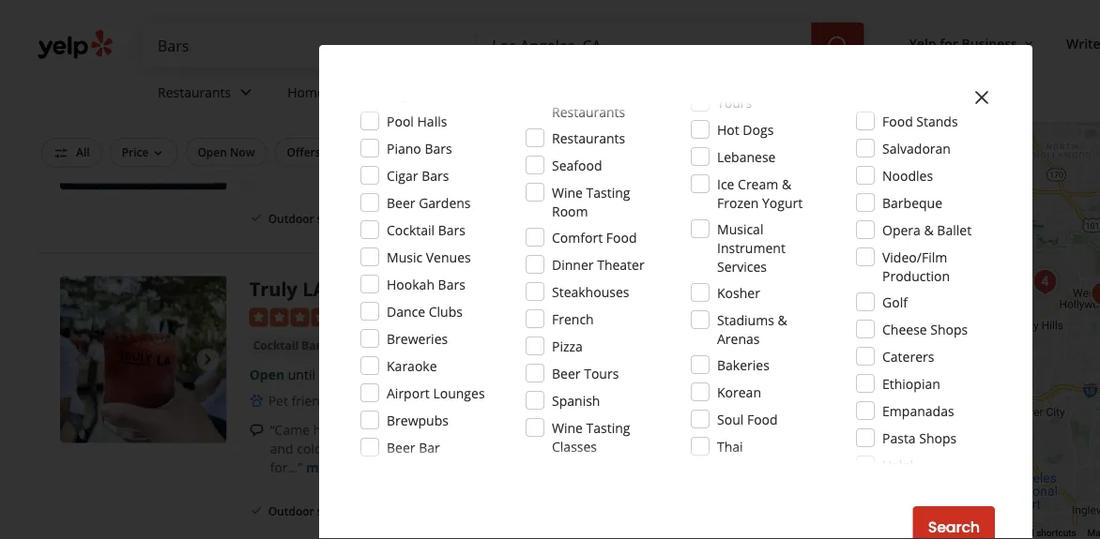 Task type: vqa. For each thing, say whether or not it's contained in the screenshot.
Food to the left
yes



Task type: locate. For each thing, give the bounding box(es) containing it.
bar inside button
[[795, 145, 814, 160]]

0 horizontal spatial cocktail
[[253, 338, 299, 354]]

bar next door image
[[1027, 264, 1064, 301]]

more down colorful!
[[306, 459, 341, 477]]

and up back
[[458, 422, 481, 440]]

0 vertical spatial cocktail
[[387, 221, 435, 239]]

0 vertical spatial delivery
[[324, 145, 368, 160]]

noodles
[[883, 167, 933, 184]]

2 vertical spatial open
[[249, 367, 285, 384]]

friendly for pet friendly
[[292, 393, 338, 411]]

or right eat
[[616, 441, 629, 459]]

4 star rating image
[[249, 309, 351, 328]]

outdoor seating
[[502, 145, 591, 160]]

1 vertical spatial tasting
[[586, 419, 630, 437]]

search image
[[827, 35, 849, 57]]

at
[[302, 158, 314, 176]]

recording
[[883, 48, 944, 66]]

production
[[883, 267, 950, 285]]

next image
[[197, 96, 219, 118], [197, 349, 219, 372]]

business
[[962, 34, 1018, 52]]

with
[[568, 422, 594, 440]]

0 vertical spatial outdoor seating
[[268, 211, 357, 227]]

1 vertical spatial beer
[[552, 365, 581, 383]]

truly la image
[[60, 277, 227, 444]]

tasting inside wine tasting classes
[[586, 419, 630, 437]]

0 horizontal spatial 24 chevron down v2 image
[[235, 81, 257, 104]]

the down vibe
[[710, 441, 730, 459]]

comfort food
[[552, 229, 637, 246]]

beer down pizza
[[552, 365, 581, 383]]

friendly down open until 11:30 pm
[[292, 393, 338, 411]]

now
[[230, 145, 255, 160]]

open now button
[[185, 138, 267, 167]]

2 vertical spatial food
[[747, 411, 778, 429]]

tours up hot
[[717, 93, 752, 111]]

write
[[1066, 34, 1100, 52]]

1 horizontal spatial cocktail bars
[[387, 221, 466, 239]]

video/film
[[883, 248, 948, 266]]

pool
[[387, 112, 414, 130]]

until up pet friendly
[[288, 367, 315, 384]]

lebanese
[[717, 148, 776, 166]]

restaurants up seafood
[[552, 129, 625, 147]]

slideshow element for applebee's grill + bar
[[60, 24, 227, 191]]

slideshow element
[[60, 24, 227, 191], [60, 277, 227, 444]]

1 vertical spatial is
[[697, 441, 706, 459]]

takeout
[[469, 211, 513, 227]]

more inside dollarita's® back! enjoy at your favorite applebee's. read more
[[512, 158, 546, 176]]

& up yogurt
[[782, 175, 792, 193]]

instrument
[[717, 239, 786, 257]]

2 outdoor seating from the top
[[268, 504, 357, 520]]

food
[[883, 112, 913, 130], [606, 229, 637, 246], [747, 411, 778, 429]]

24 chevron down v2 image inside restaurants link
[[235, 81, 257, 104]]

wine inside wine tasting classes
[[552, 419, 583, 437]]

previous image
[[68, 349, 90, 372]]

0 horizontal spatial the
[[662, 422, 682, 440]]

cocktail down 4 star rating image
[[253, 338, 299, 354]]

want
[[388, 441, 418, 459]]

back!
[[364, 139, 399, 157]]

pet friendly
[[268, 393, 342, 411]]

& for recording & rehearsal studios
[[948, 48, 957, 66]]

0 vertical spatial shops
[[931, 321, 968, 338]]

0 vertical spatial seating
[[317, 211, 357, 227]]

1 vertical spatial open
[[198, 145, 227, 160]]

food for soul food
[[747, 411, 778, 429]]

cocktail inside button
[[253, 338, 299, 354]]

0 vertical spatial more
[[512, 158, 546, 176]]

2 horizontal spatial and
[[715, 422, 738, 440]]

1 tasting from the top
[[586, 184, 630, 201]]

pizza
[[552, 338, 583, 355]]

1 vertical spatial cocktail bars
[[253, 338, 327, 354]]

bars
[[351, 61, 376, 77], [425, 139, 452, 157], [422, 167, 449, 184], [438, 221, 466, 239], [438, 276, 466, 293], [302, 338, 327, 354]]

& inside recording & rehearsal studios
[[948, 48, 957, 66]]

for…"
[[270, 459, 303, 477]]

until down burgers "button"
[[288, 89, 315, 107]]

16 checkmark v2 image down "now"
[[249, 211, 264, 226]]

1 horizontal spatial delivery
[[391, 211, 435, 227]]

0 vertical spatial cocktail bars
[[387, 221, 466, 239]]

1 vertical spatial services
[[717, 258, 767, 276]]

bars inside button
[[302, 338, 327, 354]]

0 vertical spatial open
[[249, 89, 285, 107]]

0 vertical spatial tasting
[[586, 184, 630, 201]]

0 vertical spatial wine
[[552, 184, 583, 201]]

musical
[[717, 220, 764, 238]]

seating down your
[[317, 211, 357, 227]]

bar right the want
[[419, 439, 440, 457]]

la
[[302, 277, 326, 303]]

bars down reservations
[[422, 167, 449, 184]]

or down the with
[[577, 441, 590, 459]]

cream
[[738, 175, 779, 193]]

is down vibe
[[697, 441, 706, 459]]

stadiums
[[717, 311, 774, 329]]

or
[[577, 441, 590, 459], [616, 441, 629, 459]]

shops right "cheese"
[[931, 321, 968, 338]]

1 or from the left
[[577, 441, 590, 459]]

24 chevron down v2 image
[[235, 81, 257, 104], [382, 81, 404, 104]]

restaurants down "up" at the top of page
[[552, 103, 625, 121]]

beer for beer gardens
[[387, 194, 415, 212]]

1 vertical spatial delivery
[[391, 211, 435, 227]]

google image
[[890, 515, 952, 540]]

0 horizontal spatial place
[[490, 441, 522, 459]]

"came
[[270, 422, 310, 440]]

1 vertical spatial wine
[[552, 419, 583, 437]]

24 chevron down v2 image for home services
[[382, 81, 404, 104]]

open left "now"
[[198, 145, 227, 160]]

food up theater
[[606, 229, 637, 246]]

ice
[[717, 175, 735, 193]]

next image up open now button
[[197, 96, 219, 118]]

4.0
[[358, 308, 377, 326]]

1 seating from the top
[[317, 211, 357, 227]]

tasting down seafood
[[586, 184, 630, 201]]

0 vertical spatial is
[[780, 422, 790, 440]]

karaoke
[[387, 357, 437, 375]]

place
[[490, 441, 522, 459], [733, 441, 766, 459]]

&
[[948, 48, 957, 66], [782, 175, 792, 193], [924, 221, 934, 239], [778, 311, 787, 329]]

2 until from the top
[[288, 367, 315, 384]]

0 horizontal spatial or
[[577, 441, 590, 459]]

cocktail bars down beer gardens
[[387, 221, 466, 239]]

french
[[552, 310, 594, 328]]

wine
[[552, 184, 583, 201], [552, 419, 583, 437]]

None search field
[[143, 23, 868, 68]]

close image
[[971, 86, 993, 109]]

cocktail up the music
[[387, 221, 435, 239]]

venues
[[426, 248, 471, 266]]

0 vertical spatial slideshow element
[[60, 24, 227, 191]]

piano bars
[[387, 139, 452, 157]]

tasting inside wine tasting room
[[586, 184, 630, 201]]

about
[[345, 422, 381, 440]]

0 vertical spatial beer
[[387, 194, 415, 212]]

16 chevron down v2 image
[[1021, 36, 1036, 51]]

tours up spanish
[[584, 365, 619, 383]]

4.0 link
[[358, 306, 377, 326]]

district
[[366, 338, 409, 356]]

& right stadiums in the bottom of the page
[[778, 311, 787, 329]]

so
[[507, 422, 521, 440]]

1 vertical spatial outdoor seating
[[268, 504, 357, 520]]

outdoor seating down more link
[[268, 504, 357, 520]]

shops
[[931, 321, 968, 338], [919, 430, 957, 447]]

1 horizontal spatial 24 chevron down v2 image
[[382, 81, 404, 104]]

1 horizontal spatial tours
[[717, 93, 752, 111]]

2 friendly from the left
[[425, 393, 471, 411]]

next image left cocktail bars link
[[197, 349, 219, 372]]

outdoor left seating
[[502, 145, 548, 160]]

cocktail bars down 4 star rating image
[[253, 338, 327, 354]]

0 horizontal spatial friendly
[[292, 393, 338, 411]]

bar for beer bar
[[419, 439, 440, 457]]

shops for pasta shops
[[919, 430, 957, 447]]

16 checkmark v2 image
[[249, 211, 264, 226], [372, 211, 387, 226], [249, 504, 264, 519]]

bars down venues
[[438, 276, 466, 293]]

halal
[[883, 457, 913, 475]]

friendly up times
[[425, 393, 471, 411]]

0 horizontal spatial more
[[306, 459, 341, 477]]

bar right full on the right of page
[[795, 145, 814, 160]]

24 chevron down v2 image down burgers link
[[235, 81, 257, 104]]

and right vibe
[[715, 422, 738, 440]]

outdoor down enjoy
[[268, 211, 314, 227]]

food right the soul
[[747, 411, 778, 429]]

1 horizontal spatial more
[[512, 158, 546, 176]]

bars right sports
[[351, 61, 376, 77]]

tasting up eat
[[586, 419, 630, 437]]

stands
[[917, 112, 958, 130]]

back
[[458, 441, 486, 459]]

& inside ice cream & frozen yogurt
[[782, 175, 792, 193]]

cheese shops
[[883, 321, 968, 338]]

1 vertical spatial tours
[[584, 365, 619, 383]]

wine up classes
[[552, 419, 583, 437]]

cocktail bars inside the search dialog
[[387, 221, 466, 239]]

pool halls
[[387, 112, 447, 130]]

cute
[[793, 422, 819, 440]]

home
[[288, 83, 325, 101]]

2 24 chevron down v2 image from the left
[[382, 81, 404, 104]]

+
[[399, 24, 410, 50]]

the up this
[[662, 422, 682, 440]]

1 vertical spatial next image
[[197, 349, 219, 372]]

sports bars button
[[308, 60, 380, 79]]

arts district
[[338, 338, 409, 356]]

wine inside wine tasting room
[[552, 184, 583, 201]]

comfort
[[552, 229, 603, 246]]

beer left a
[[387, 439, 415, 457]]

until for truly
[[288, 367, 315, 384]]

open for applebee's grill + bar
[[249, 89, 285, 107]]

0 vertical spatial the
[[662, 422, 682, 440]]

0 horizontal spatial tours
[[584, 365, 619, 383]]

cocktail bars inside cocktail bars button
[[253, 338, 327, 354]]

map region
[[689, 0, 1100, 540]]

1 24 chevron down v2 image from the left
[[235, 81, 257, 104]]

slideshow element for truly la
[[60, 277, 227, 444]]

& left the ballet
[[924, 221, 934, 239]]

you
[[362, 441, 385, 459]]

1 vertical spatial cocktail
[[253, 338, 299, 354]]

cocktail
[[387, 221, 435, 239], [253, 338, 299, 354]]

food down studios
[[883, 112, 913, 130]]

apb image
[[1085, 276, 1100, 314]]

beer gardens
[[387, 194, 471, 212]]

seating down more link
[[317, 504, 357, 520]]

0 vertical spatial food
[[883, 112, 913, 130]]

services down the sports bars link
[[328, 83, 378, 101]]

1 horizontal spatial is
[[780, 422, 790, 440]]

tasting for classes
[[586, 419, 630, 437]]

beer for beer tours
[[552, 365, 581, 383]]

keyboard
[[995, 528, 1034, 539]]

1 horizontal spatial food
[[747, 411, 778, 429]]

1 horizontal spatial friendly
[[425, 393, 471, 411]]

1 until from the top
[[288, 89, 315, 107]]

0 horizontal spatial services
[[328, 83, 378, 101]]

2 vertical spatial beer
[[387, 439, 415, 457]]

info icon image
[[477, 393, 492, 408], [477, 393, 492, 408]]

airport lounges
[[387, 384, 485, 402]]

1 vertical spatial seating
[[317, 504, 357, 520]]

outdoor down for…"
[[268, 504, 314, 520]]

bars up open until 11:30 pm
[[302, 338, 327, 354]]

the
[[662, 422, 682, 440], [710, 441, 730, 459]]

beer
[[387, 194, 415, 212], [552, 365, 581, 383], [387, 439, 415, 457]]

is left cute
[[780, 422, 790, 440]]

1 horizontal spatial or
[[616, 441, 629, 459]]

0 vertical spatial outdoor
[[502, 145, 548, 160]]

1 vertical spatial food
[[606, 229, 637, 246]]

bar inside the search dialog
[[419, 439, 440, 457]]

1 vertical spatial shops
[[919, 430, 957, 447]]

1 slideshow element from the top
[[60, 24, 227, 191]]

1 vertical spatial more
[[306, 459, 341, 477]]

shops down empanadas in the right of the page
[[919, 430, 957, 447]]

grill
[[355, 24, 395, 50]]

wine up room at the right of page
[[552, 184, 583, 201]]

0 horizontal spatial delivery
[[324, 145, 368, 160]]

0 horizontal spatial cocktail bars
[[253, 338, 327, 354]]

restaurants inside business categories element
[[158, 83, 231, 101]]

and up for…"
[[270, 441, 294, 459]]

0 vertical spatial tours
[[717, 93, 752, 111]]

friendly
[[292, 393, 338, 411], [425, 393, 471, 411]]

if
[[351, 441, 359, 459]]

1 friendly from the left
[[292, 393, 338, 411]]

0 vertical spatial until
[[288, 89, 315, 107]]

1 horizontal spatial and
[[458, 422, 481, 440]]

full bar
[[773, 145, 814, 160]]

24 chevron down v2 image up 'pool'
[[382, 81, 404, 104]]

1 horizontal spatial the
[[710, 441, 730, 459]]

music
[[387, 248, 423, 266]]

1 vertical spatial bar
[[795, 145, 814, 160]]

16 checkmark v2 image
[[450, 211, 465, 226]]

1 wine from the top
[[552, 184, 583, 201]]

ice cream & frozen yogurt
[[717, 175, 803, 212]]

1 horizontal spatial cocktail
[[387, 221, 435, 239]]

gardens
[[419, 194, 471, 212]]

hookah bars
[[387, 276, 466, 293]]

1 vertical spatial restaurants
[[552, 103, 625, 121]]

0 vertical spatial restaurants
[[158, 83, 231, 101]]

open until midnight
[[249, 89, 373, 107]]

open down burgers "button"
[[249, 89, 285, 107]]

& for opera & ballet
[[924, 221, 934, 239]]

outdoor seating down at at the left top of page
[[268, 211, 357, 227]]

1 vertical spatial slideshow element
[[60, 277, 227, 444]]

for
[[655, 145, 673, 160]]

0 horizontal spatial is
[[697, 441, 706, 459]]

0 vertical spatial services
[[328, 83, 378, 101]]

services down instrument
[[717, 258, 767, 276]]

more right read
[[512, 158, 546, 176]]

& inside 'stadiums & arenas'
[[778, 311, 787, 329]]

2 slideshow element from the top
[[60, 277, 227, 444]]

bar right '+'
[[415, 24, 448, 50]]

hot dogs
[[717, 121, 774, 138]]

0 horizontal spatial food
[[606, 229, 637, 246]]

restaurants up open now
[[158, 83, 231, 101]]

place down scene
[[733, 441, 766, 459]]

0 vertical spatial next image
[[197, 96, 219, 118]]

2 wine from the top
[[552, 419, 583, 437]]

1 horizontal spatial place
[[733, 441, 766, 459]]

beer down cigar
[[387, 194, 415, 212]]

24 chevron down v2 image inside home services link
[[382, 81, 404, 104]]

airport
[[387, 384, 430, 402]]

restaurants
[[158, 83, 231, 101], [552, 103, 625, 121], [552, 129, 625, 147]]

open up 16 pet friendly v2 image
[[249, 367, 285, 384]]

wine for wine tasting room
[[552, 184, 583, 201]]

place down so
[[490, 441, 522, 459]]

open inside button
[[198, 145, 227, 160]]

& right yelp
[[948, 48, 957, 66]]

0 horizontal spatial and
[[270, 441, 294, 459]]

2 tasting from the top
[[586, 419, 630, 437]]

pop-up restaurants
[[552, 84, 625, 121]]

delivery inside button
[[324, 145, 368, 160]]

1 horizontal spatial services
[[717, 258, 767, 276]]

1 vertical spatial until
[[288, 367, 315, 384]]

search dialog
[[0, 0, 1100, 540]]

2 vertical spatial bar
[[419, 439, 440, 457]]

video/film production
[[883, 248, 950, 285]]

dance clubs
[[387, 303, 463, 321]]



Task type: describe. For each thing, give the bounding box(es) containing it.
favorite
[[349, 158, 396, 176]]

to
[[526, 441, 538, 459]]

bars up applebee's.
[[425, 139, 452, 157]]

tasting for room
[[586, 184, 630, 201]]

16 vegan v2 image
[[365, 395, 380, 410]]

salvadoran
[[883, 139, 951, 157]]

full bar button
[[761, 138, 826, 167]]

a
[[422, 441, 429, 459]]

services inside musical instrument services
[[717, 258, 767, 276]]

recording & rehearsal studios
[[883, 48, 957, 104]]

dance
[[387, 303, 425, 321]]

cigar
[[387, 167, 418, 184]]

this
[[598, 422, 620, 440]]

burgers button
[[249, 60, 301, 79]]

cocktail bars button
[[249, 337, 330, 356]]

halls
[[417, 112, 447, 130]]

music venues
[[387, 248, 471, 266]]

services inside business categories element
[[328, 83, 378, 101]]

this
[[668, 441, 693, 459]]

shops for cheese shops
[[931, 321, 968, 338]]

keyboard shortcuts
[[995, 528, 1076, 539]]

restaurants link
[[143, 68, 272, 122]]

2 vertical spatial restaurants
[[552, 129, 625, 147]]

2 or from the left
[[616, 441, 629, 459]]

place,
[[623, 422, 659, 440]]

thai
[[717, 438, 743, 456]]

applebee's grill + bar image
[[60, 24, 227, 191]]

bar for full bar
[[795, 145, 814, 160]]

three
[[384, 422, 417, 440]]

breweries
[[387, 330, 448, 348]]

filters group
[[38, 138, 830, 167]]

16 checkmark v2 image down 16 speech v2 image
[[249, 504, 264, 519]]

beer for beer bar
[[387, 439, 415, 457]]

open for truly la
[[249, 367, 285, 384]]

wine tasting classes
[[552, 419, 630, 456]]

0 vertical spatial bar
[[415, 24, 448, 50]]

room
[[552, 202, 588, 220]]

caterers
[[883, 348, 935, 366]]

good for happy hour button
[[611, 138, 753, 167]]

cafes
[[883, 484, 916, 502]]

friendly for vegan friendly
[[425, 393, 471, 411]]

business categories element
[[143, 68, 1100, 122]]

pet
[[268, 393, 288, 411]]

outdoor inside button
[[502, 145, 548, 160]]

read
[[477, 158, 508, 176]]

& for stadiums & arenas
[[778, 311, 787, 329]]

soul food
[[717, 411, 778, 429]]

korean
[[717, 384, 761, 401]]

1 next image from the top
[[197, 96, 219, 118]]

sports bars link
[[308, 60, 380, 79]]

hookah
[[387, 276, 435, 293]]

here
[[313, 422, 341, 440]]

dollarita's® back! enjoy at your favorite applebee's. read more
[[265, 139, 546, 176]]

cocktail inside the search dialog
[[387, 221, 435, 239]]

ballet
[[937, 221, 972, 239]]

pasta
[[883, 430, 916, 447]]

1 vertical spatial outdoor
[[268, 211, 314, 227]]

wine for wine tasting classes
[[552, 419, 583, 437]]

midnight
[[319, 89, 373, 107]]

brewpubs
[[387, 412, 449, 430]]

bars up venues
[[438, 221, 466, 239]]

up
[[580, 84, 598, 102]]

empanadas
[[883, 402, 954, 420]]

opera
[[883, 221, 921, 239]]

until for applebee's
[[288, 89, 315, 107]]

food for comfort food
[[606, 229, 637, 246]]

home services
[[288, 83, 378, 101]]

wine tasting room
[[552, 184, 630, 220]]

barbeque
[[883, 194, 943, 212]]

"came here about three times and i'm so in love with this place, the vibe and scene is cute and colorful! if you want a laid back place to drink or eat or both. this is the place for…"
[[270, 422, 819, 477]]

hot
[[717, 121, 740, 138]]

(286 reviews)
[[381, 308, 461, 326]]

home services link
[[272, 68, 419, 122]]

24 chevron down v2 image for restaurants
[[235, 81, 257, 104]]

soul
[[717, 411, 744, 429]]

hour
[[714, 145, 741, 160]]

(286
[[381, 308, 407, 326]]

in
[[524, 422, 536, 440]]

bars inside button
[[351, 61, 376, 77]]

rehearsal
[[883, 67, 943, 85]]

pop-
[[552, 84, 580, 102]]

i'm
[[485, 422, 503, 440]]

burgers link
[[249, 60, 301, 79]]

user actions element
[[894, 26, 1100, 64]]

both.
[[633, 441, 665, 459]]

shortcuts
[[1037, 528, 1076, 539]]

pasta shops
[[883, 430, 957, 447]]

2 place from the left
[[733, 441, 766, 459]]

16 pet friendly v2 image
[[249, 395, 264, 410]]

2 seating from the top
[[317, 504, 357, 520]]

applebee's grill + bar
[[249, 24, 448, 50]]

yogurt
[[762, 194, 803, 212]]

love
[[539, 422, 565, 440]]

1 place from the left
[[490, 441, 522, 459]]

beer tours
[[552, 365, 619, 383]]

11:30
[[319, 367, 352, 384]]

2 vertical spatial outdoor
[[268, 504, 314, 520]]

lounges
[[433, 384, 485, 402]]

bakeries
[[717, 356, 770, 374]]

offers delivery button
[[275, 138, 380, 167]]

2 horizontal spatial food
[[883, 112, 913, 130]]

2 next image from the top
[[197, 349, 219, 372]]

truly
[[249, 277, 298, 303]]

pm
[[356, 367, 376, 384]]

16 checkmark v2 image down favorite
[[372, 211, 387, 226]]

16 speech v2 image
[[249, 424, 264, 439]]

1 vertical spatial the
[[710, 441, 730, 459]]

search button
[[913, 507, 995, 540]]

reviews)
[[411, 308, 461, 326]]

truly la
[[249, 277, 326, 303]]

piano
[[387, 139, 421, 157]]

good for happy hour
[[623, 145, 741, 160]]

1 outdoor seating from the top
[[268, 211, 357, 227]]

dogs
[[743, 121, 774, 138]]

steakhouses
[[552, 283, 629, 301]]

16 filter v2 image
[[54, 146, 69, 161]]

for
[[940, 34, 958, 52]]

drink
[[542, 441, 573, 459]]



